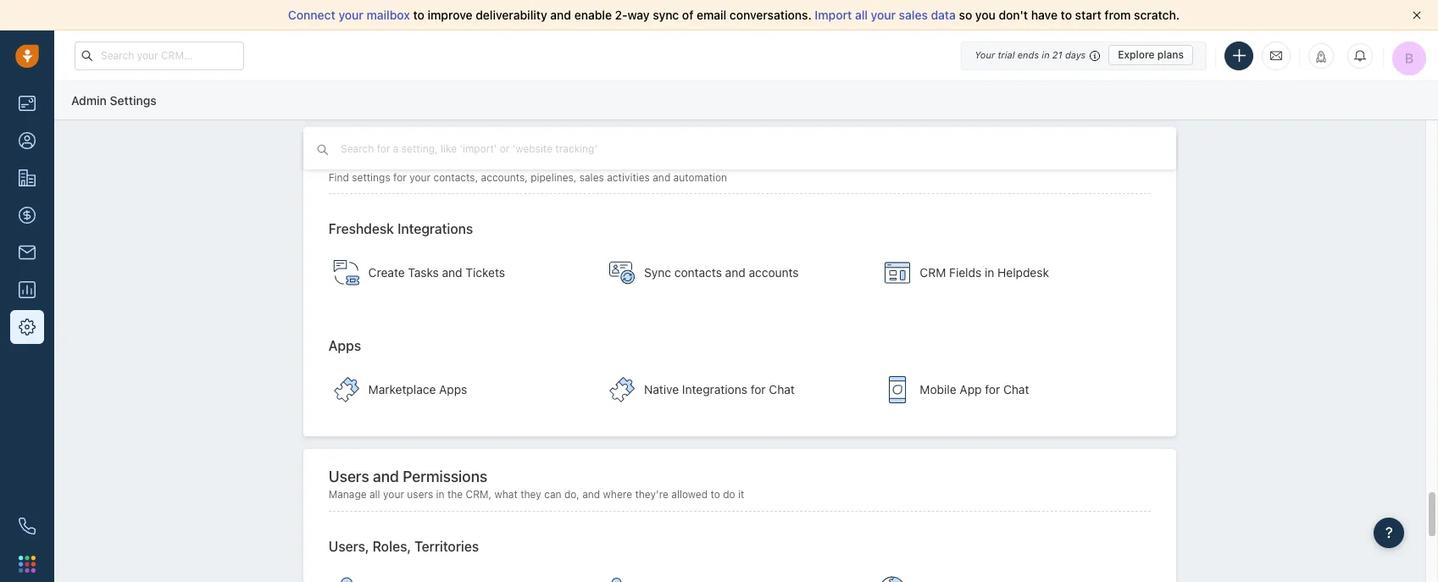 Task type: locate. For each thing, give the bounding box(es) containing it.
contacts,
[[433, 171, 478, 184]]

all right import
[[855, 8, 868, 22]]

0 horizontal spatial sales
[[579, 171, 604, 184]]

chat for mobile app for chat
[[1003, 382, 1029, 396]]

users and permissions manage all your users in the crm, what they can do, and where they're allowed to do it
[[329, 468, 744, 501]]

0 vertical spatial integrations
[[329, 150, 412, 168]]

2 vertical spatial in
[[436, 489, 445, 501]]

contacts
[[674, 265, 722, 280]]

sync contacts and accounts between your crm and freshdesk image
[[609, 259, 636, 286]]

mailbox
[[367, 8, 410, 22]]

crm
[[920, 265, 946, 280]]

0 horizontal spatial for
[[393, 171, 407, 184]]

1 vertical spatial integrations
[[398, 221, 473, 236]]

and
[[550, 8, 571, 22], [653, 171, 671, 184], [442, 265, 462, 280], [725, 265, 746, 280], [373, 468, 399, 485], [582, 489, 600, 501]]

0 vertical spatial all
[[855, 8, 868, 22]]

mobile app for chat link
[[876, 360, 1145, 419]]

apps up "connect your apps to your account via the marketplace" icon
[[329, 338, 361, 353]]

1 vertical spatial sales
[[579, 171, 604, 184]]

so
[[959, 8, 972, 22]]

your
[[339, 8, 363, 22], [871, 8, 896, 22], [410, 171, 431, 184], [383, 489, 404, 501]]

to left 'do'
[[711, 489, 720, 501]]

2 horizontal spatial for
[[985, 382, 1000, 396]]

helpdesk
[[998, 265, 1049, 280]]

mobile app for chat
[[920, 382, 1029, 396]]

settings
[[110, 93, 157, 107]]

native integrations for chat
[[644, 382, 795, 396]]

native integrations for chat link
[[600, 360, 869, 419]]

0 horizontal spatial to
[[413, 8, 425, 22]]

0 vertical spatial sales
[[899, 8, 928, 22]]

create roles with specific permissions, assign users to them image
[[606, 577, 633, 582]]

add users, edit their information, deactivate them from the account image
[[333, 577, 360, 582]]

2 vertical spatial integrations
[[682, 382, 747, 396]]

fields
[[949, 265, 982, 280]]

where
[[603, 489, 632, 501]]

21
[[1052, 49, 1063, 60]]

all right manage
[[369, 489, 380, 501]]

0 horizontal spatial in
[[436, 489, 445, 501]]

sales left the activities
[[579, 171, 604, 184]]

you
[[975, 8, 996, 22]]

it
[[738, 489, 744, 501]]

sales inside integrations find settings for your contacts, accounts, pipelines, sales activities and automation
[[579, 171, 604, 184]]

apps right marketplace
[[439, 382, 467, 396]]

0 vertical spatial apps
[[329, 338, 361, 353]]

1 horizontal spatial chat
[[1003, 382, 1029, 396]]

sync contacts and accounts
[[644, 265, 799, 280]]

and right the activities
[[653, 171, 671, 184]]

import
[[815, 8, 852, 22]]

integrations up 'create tasks and tickets'
[[398, 221, 473, 236]]

integrations find settings for your contacts, accounts, pipelines, sales activities and automation
[[329, 150, 727, 184]]

your trial ends in 21 days
[[975, 49, 1086, 60]]

create
[[368, 265, 405, 280]]

what's new image
[[1315, 50, 1327, 62]]

create tasks and tickets link
[[324, 243, 593, 302]]

explore plans
[[1118, 48, 1184, 61]]

start
[[1075, 8, 1102, 22]]

in
[[1042, 49, 1050, 60], [985, 265, 994, 280], [436, 489, 445, 501]]

explore plans link
[[1109, 45, 1193, 65]]

in left 21
[[1042, 49, 1050, 60]]

deliverability
[[476, 8, 547, 22]]

0 vertical spatial in
[[1042, 49, 1050, 60]]

freshdesk integrations
[[329, 221, 473, 236]]

app
[[960, 382, 982, 396]]

native
[[644, 382, 679, 396]]

1 vertical spatial apps
[[439, 382, 467, 396]]

explore
[[1118, 48, 1155, 61]]

users, roles, territories
[[329, 539, 479, 554]]

Search for a setting, like 'import' or 'website tracking' text field
[[339, 141, 678, 157]]

apps
[[329, 338, 361, 353], [439, 382, 467, 396]]

chat
[[769, 382, 795, 396], [1003, 382, 1029, 396]]

to right mailbox
[[413, 8, 425, 22]]

sales
[[899, 8, 928, 22], [579, 171, 604, 184]]

view crm fields in your tickets and get sales context to help you support better image
[[884, 259, 911, 286]]

don't
[[999, 8, 1028, 22]]

email
[[697, 8, 727, 22]]

1 horizontal spatial apps
[[439, 382, 467, 396]]

0 horizontal spatial chat
[[769, 382, 795, 396]]

your left mailbox
[[339, 8, 363, 22]]

2-
[[615, 8, 628, 22]]

2 chat from the left
[[1003, 382, 1029, 396]]

integrations for native
[[682, 382, 747, 396]]

1 horizontal spatial to
[[711, 489, 720, 501]]

and right do,
[[582, 489, 600, 501]]

sync
[[644, 265, 671, 280]]

all
[[855, 8, 868, 22], [369, 489, 380, 501]]

in right fields
[[985, 265, 994, 280]]

connect
[[288, 8, 335, 22]]

for for native integrations for chat
[[751, 382, 766, 396]]

to left start
[[1061, 8, 1072, 22]]

install the mobile app to chat with customers on the go image
[[884, 376, 911, 403]]

0 horizontal spatial apps
[[329, 338, 361, 353]]

and right the users on the bottom left of page
[[373, 468, 399, 485]]

0 horizontal spatial all
[[369, 489, 380, 501]]

from
[[1105, 8, 1131, 22]]

tasks
[[408, 265, 439, 280]]

days
[[1065, 49, 1086, 60]]

freshdesk
[[329, 221, 394, 236]]

for
[[393, 171, 407, 184], [751, 382, 766, 396], [985, 382, 1000, 396]]

in left the
[[436, 489, 445, 501]]

1 horizontal spatial in
[[985, 265, 994, 280]]

1 chat from the left
[[769, 382, 795, 396]]

1 vertical spatial in
[[985, 265, 994, 280]]

1 vertical spatial all
[[369, 489, 380, 501]]

your left the users in the left bottom of the page
[[383, 489, 404, 501]]

and right "tasks"
[[442, 265, 462, 280]]

for for mobile app for chat
[[985, 382, 1000, 396]]

1 horizontal spatial for
[[751, 382, 766, 396]]

accounts,
[[481, 171, 528, 184]]

to
[[413, 8, 425, 22], [1061, 8, 1072, 22], [711, 489, 720, 501]]

freshworks switcher image
[[19, 556, 36, 573]]

2 horizontal spatial in
[[1042, 49, 1050, 60]]

integrations
[[329, 150, 412, 168], [398, 221, 473, 236], [682, 382, 747, 396]]

they
[[521, 489, 541, 501]]

in inside users and permissions manage all your users in the crm, what they can do, and where they're allowed to do it
[[436, 489, 445, 501]]

integrations up settings
[[329, 150, 412, 168]]

put users in territories to auto-assign records to them image
[[879, 577, 906, 582]]

your left contacts,
[[410, 171, 431, 184]]

integrations right native
[[682, 382, 747, 396]]

sales left the data
[[899, 8, 928, 22]]

to inside users and permissions manage all your users in the crm, what they can do, and where they're allowed to do it
[[711, 489, 720, 501]]

trial
[[998, 49, 1015, 60]]

users,
[[329, 539, 369, 554]]



Task type: describe. For each thing, give the bounding box(es) containing it.
what
[[494, 489, 518, 501]]

do
[[723, 489, 735, 501]]

integrations for freshdesk
[[398, 221, 473, 236]]

sync
[[653, 8, 679, 22]]

users
[[329, 468, 369, 485]]

connect your mailbox to improve deliverability and enable 2-way sync of email conversations. import all your sales data so you don't have to start from scratch.
[[288, 8, 1180, 22]]

way
[[628, 8, 650, 22]]

close image
[[1413, 11, 1421, 19]]

users
[[407, 489, 433, 501]]

1 horizontal spatial sales
[[899, 8, 928, 22]]

marketplace apps link
[[324, 360, 593, 419]]

find
[[329, 171, 349, 184]]

your inside integrations find settings for your contacts, accounts, pipelines, sales activities and automation
[[410, 171, 431, 184]]

activities
[[607, 171, 650, 184]]

automation
[[673, 171, 727, 184]]

mobile
[[920, 382, 957, 396]]

permissions
[[403, 468, 488, 485]]

all inside users and permissions manage all your users in the crm, what they can do, and where they're allowed to do it
[[369, 489, 380, 501]]

and right contacts
[[725, 265, 746, 280]]

the
[[447, 489, 463, 501]]

can
[[544, 489, 562, 501]]

conversations.
[[730, 8, 812, 22]]

tickets
[[466, 265, 505, 280]]

accounts
[[749, 265, 799, 280]]

your inside users and permissions manage all your users in the crm, what they can do, and where they're allowed to do it
[[383, 489, 404, 501]]

admin settings
[[71, 93, 157, 107]]

enable
[[574, 8, 612, 22]]

integrate key apps quickly without getting on marketplace image
[[609, 376, 636, 403]]

crm,
[[466, 489, 492, 501]]

1 horizontal spatial all
[[855, 8, 868, 22]]

territories
[[415, 539, 479, 554]]

they're
[[635, 489, 669, 501]]

collaborate with teams using tasks or convert conversations to support tickets in freshdesk image
[[333, 259, 360, 286]]

scratch.
[[1134, 8, 1180, 22]]

improve
[[428, 8, 473, 22]]

plans
[[1158, 48, 1184, 61]]

admin
[[71, 93, 107, 107]]

Search your CRM... text field
[[75, 41, 244, 70]]

create tasks and tickets
[[368, 265, 505, 280]]

crm fields in helpdesk
[[920, 265, 1049, 280]]

data
[[931, 8, 956, 22]]

have
[[1031, 8, 1058, 22]]

connect your mailbox link
[[288, 8, 413, 22]]

roles,
[[373, 539, 411, 554]]

pipelines,
[[531, 171, 577, 184]]

ends
[[1018, 49, 1039, 60]]

connect your apps to your account via the marketplace image
[[333, 376, 360, 403]]

marketplace apps
[[368, 382, 467, 396]]

settings
[[352, 171, 390, 184]]

phone image
[[19, 518, 36, 535]]

integrations inside integrations find settings for your contacts, accounts, pipelines, sales activities and automation
[[329, 150, 412, 168]]

phone element
[[10, 509, 44, 543]]

2 horizontal spatial to
[[1061, 8, 1072, 22]]

marketplace
[[368, 382, 436, 396]]

for inside integrations find settings for your contacts, accounts, pipelines, sales activities and automation
[[393, 171, 407, 184]]

send email image
[[1270, 48, 1282, 63]]

allowed
[[671, 489, 708, 501]]

import all your sales data link
[[815, 8, 959, 22]]

of
[[682, 8, 694, 22]]

and inside integrations find settings for your contacts, accounts, pipelines, sales activities and automation
[[653, 171, 671, 184]]

and left enable
[[550, 8, 571, 22]]

your right import
[[871, 8, 896, 22]]

manage
[[329, 489, 367, 501]]

chat for native integrations for chat
[[769, 382, 795, 396]]

do,
[[564, 489, 580, 501]]

your
[[975, 49, 995, 60]]



Task type: vqa. For each thing, say whether or not it's contained in the screenshot.
Create in the top of the page
yes



